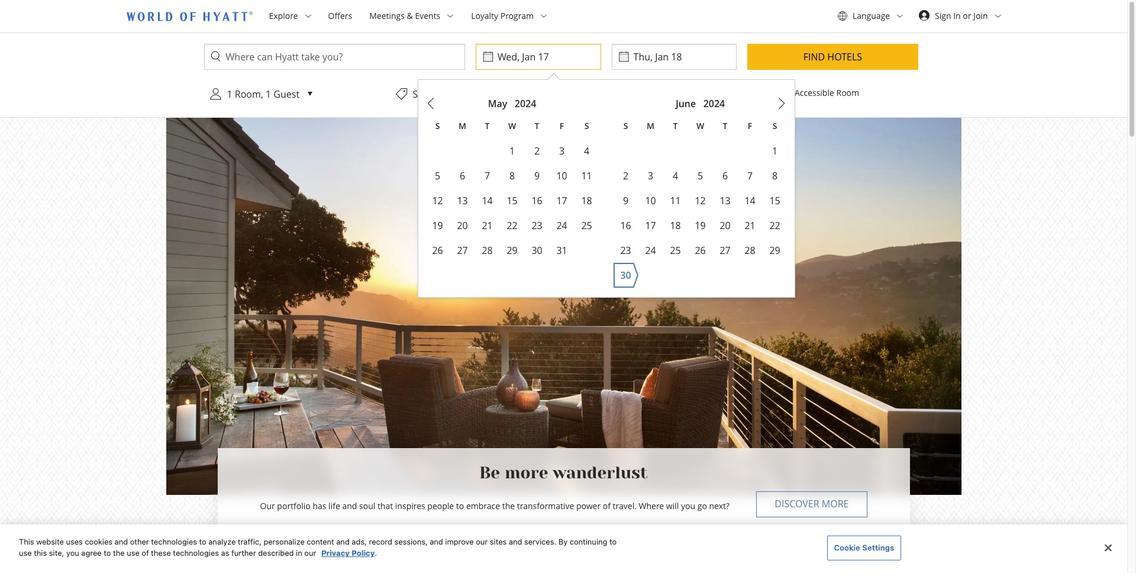 Task type: locate. For each thing, give the bounding box(es) containing it.
27
[[457, 244, 468, 257], [720, 244, 731, 257]]

special
[[413, 88, 444, 101]]

2 5 from the left
[[698, 169, 704, 182]]

7
[[485, 169, 490, 182], [748, 169, 753, 182]]

monday column header inside may   2024 grid
[[450, 114, 475, 138]]

thursday column header for june   2024
[[713, 114, 738, 138]]

1 button down next month icon
[[763, 138, 788, 163]]

find hotels button
[[748, 44, 919, 70]]

22 for 1st 22 button from left
[[507, 219, 518, 232]]

30
[[532, 244, 543, 257], [621, 269, 632, 282]]

m inside june   2024 grid
[[647, 120, 655, 131]]

of
[[603, 500, 611, 512], [142, 549, 149, 558]]

3 for 3 button to the right
[[648, 169, 654, 182]]

0 horizontal spatial calendar image
[[483, 51, 494, 62]]

the
[[503, 500, 515, 512], [113, 549, 125, 558]]

2 19 from the left
[[695, 219, 706, 232]]

1 horizontal spatial 11
[[671, 194, 681, 207]]

8 button inside may   2024 grid
[[500, 163, 525, 188]]

14 inside may   2024 grid
[[482, 194, 493, 207]]

to
[[456, 500, 464, 512], [199, 537, 206, 547], [610, 537, 617, 547], [104, 549, 111, 558]]

1 sunday column header from the left
[[425, 114, 450, 138]]

1 horizontal spatial tuesday column header
[[664, 114, 688, 138]]

1 horizontal spatial 19 button
[[688, 213, 713, 238]]

m inside grid
[[459, 120, 467, 131]]

1 use from the left
[[19, 549, 32, 558]]

1 w from the left
[[509, 120, 516, 131]]

1 horizontal spatial 7 button
[[738, 163, 763, 188]]

will
[[667, 500, 679, 512]]

10
[[557, 169, 568, 182], [646, 194, 656, 207]]

the right agree
[[113, 549, 125, 558]]

1 vertical spatial of
[[142, 549, 149, 558]]

1 m from the left
[[459, 120, 467, 131]]

22
[[507, 219, 518, 232], [770, 219, 781, 232]]

5 inside june   2024 grid
[[698, 169, 704, 182]]

0 horizontal spatial m
[[459, 120, 467, 131]]

2 12 from the left
[[695, 194, 706, 207]]

5 inside may   2024 grid
[[435, 169, 441, 182]]

0 vertical spatial 10
[[557, 169, 568, 182]]

16
[[532, 194, 543, 207], [621, 219, 632, 232]]

2 26 from the left
[[695, 244, 706, 257]]

2 14 from the left
[[745, 194, 756, 207]]

w
[[509, 120, 516, 131], [697, 120, 705, 131]]

saturday column header for 11
[[575, 114, 600, 138]]

tuesday column header
[[475, 114, 500, 138], [664, 114, 688, 138]]

2 29 from the left
[[770, 244, 781, 257]]

0 horizontal spatial 15
[[507, 194, 518, 207]]

thursday column header down june   2024 in the top of the page
[[713, 114, 738, 138]]

to right continuing
[[610, 537, 617, 547]]

11 inside june   2024 grid
[[671, 194, 681, 207]]

t
[[485, 120, 490, 131], [535, 120, 540, 131], [674, 120, 678, 131], [723, 120, 728, 131]]

20 inside may   2024 grid
[[457, 219, 468, 232]]

technologies up these
[[151, 537, 197, 547]]

0 horizontal spatial 7 button
[[475, 163, 500, 188]]

language button
[[837, 0, 904, 33]]

described
[[258, 549, 294, 558]]

18 inside june   2024 grid
[[671, 219, 681, 232]]

1 29 from the left
[[507, 244, 518, 257]]

t for thursday column header related to june   2024
[[723, 120, 728, 131]]

9 button
[[525, 163, 550, 188], [614, 188, 639, 213]]

2 f from the left
[[748, 120, 753, 131]]

w for june
[[697, 120, 705, 131]]

more right the be
[[505, 463, 549, 483]]

1 horizontal spatial 3 button
[[639, 163, 664, 188]]

2 21 from the left
[[745, 219, 756, 232]]

0 horizontal spatial the
[[113, 549, 125, 558]]

8 inside may   2024 grid
[[510, 169, 515, 182]]

2 27 from the left
[[720, 244, 731, 257]]

1 horizontal spatial 2024
[[704, 97, 725, 110]]

1 horizontal spatial 4
[[673, 169, 679, 182]]

0 horizontal spatial 7
[[485, 169, 490, 182]]

24 button
[[550, 213, 575, 238], [639, 238, 664, 263]]

1 tuesday column header from the left
[[475, 114, 500, 138]]

0 horizontal spatial 25
[[582, 219, 593, 232]]

2 w from the left
[[697, 120, 705, 131]]

21
[[482, 219, 493, 232], [745, 219, 756, 232]]

0 horizontal spatial 4
[[584, 144, 590, 157]]

0 horizontal spatial you
[[66, 549, 79, 558]]

2 m from the left
[[647, 120, 655, 131]]

0 horizontal spatial 9
[[535, 169, 540, 182]]

3 inside may   2024 grid
[[560, 144, 565, 157]]

1 friday column header from the left
[[550, 114, 575, 138]]

1 horizontal spatial 20 button
[[713, 213, 738, 238]]

1 vertical spatial 9
[[623, 194, 629, 207]]

embrace
[[467, 500, 500, 512]]

1 19 from the left
[[432, 219, 443, 232]]

1 saturday column header from the left
[[575, 114, 600, 138]]

world of hyatt image
[[126, 6, 253, 27]]

11
[[582, 169, 593, 182], [671, 194, 681, 207]]

further
[[232, 549, 256, 558]]

1 6 from the left
[[460, 169, 465, 182]]

2 22 from the left
[[770, 219, 781, 232]]

1 6 button from the left
[[450, 163, 475, 188]]

monday column header
[[450, 114, 475, 138], [639, 114, 664, 138]]

3 s from the left
[[624, 120, 628, 131]]

17 inside may   2024 grid
[[557, 194, 568, 207]]

1 s from the left
[[436, 120, 440, 131]]

0 horizontal spatial our
[[305, 549, 316, 558]]

0 vertical spatial of
[[603, 500, 611, 512]]

2 6 button from the left
[[713, 163, 738, 188]]

calendar image
[[483, 51, 494, 62], [619, 51, 630, 62]]

search image
[[211, 51, 222, 62]]

travel.
[[613, 500, 637, 512]]

1 horizontal spatial of
[[603, 500, 611, 512]]

2 thursday column header from the left
[[713, 114, 738, 138]]

this website uses cookies and other technologies to analyze traffic, personalize content and ads, record sessions, and improve our sites and services. by continuing to use this site, you agree to the use of these technologies as further described in our
[[19, 537, 617, 558]]

2 13 from the left
[[720, 194, 731, 207]]

7 button
[[475, 163, 500, 188], [738, 163, 763, 188]]

28 button
[[475, 238, 500, 263], [738, 238, 763, 263]]

17 for the rightmost 17 button
[[646, 219, 656, 232]]

Check-in text field
[[476, 44, 601, 70]]

t down june
[[674, 120, 678, 131]]

1 vertical spatial 17
[[646, 219, 656, 232]]

wednesday column header for may
[[500, 114, 525, 138]]

0 horizontal spatial monday column header
[[450, 114, 475, 138]]

1 horizontal spatial 17 button
[[639, 213, 664, 238]]

3 inside june   2024 grid
[[648, 169, 654, 182]]

1 horizontal spatial you
[[682, 500, 696, 512]]

1 27 from the left
[[457, 244, 468, 257]]

1 calendar image from the left
[[483, 51, 494, 62]]

27 inside june   2024 grid
[[720, 244, 731, 257]]

t down the may
[[485, 120, 490, 131]]

1 28 button from the left
[[475, 238, 500, 263]]

0 horizontal spatial 13 button
[[450, 188, 475, 213]]

1 22 from the left
[[507, 219, 518, 232]]

technologies down analyze
[[173, 549, 219, 558]]

w inside june   2024 grid
[[697, 120, 705, 131]]

22 button
[[500, 213, 525, 238], [763, 213, 788, 238]]

23 button
[[525, 213, 550, 238], [614, 238, 639, 263]]

monday column header inside june   2024 grid
[[639, 114, 664, 138]]

22 inside may   2024 grid
[[507, 219, 518, 232]]

9 for 9 button to the right
[[623, 194, 629, 207]]

use
[[19, 549, 32, 558], [127, 549, 140, 558]]

and up the privacy policy link
[[337, 537, 350, 547]]

27 inside may   2024 grid
[[457, 244, 468, 257]]

28 for 2nd 28 button from the left
[[745, 244, 756, 257]]

1 5 button from the left
[[425, 163, 450, 188]]

0 horizontal spatial 29
[[507, 244, 518, 257]]

1 horizontal spatial 13 button
[[713, 188, 738, 213]]

0 horizontal spatial where
[[226, 50, 255, 63]]

1 26 from the left
[[432, 244, 443, 257]]

1 21 from the left
[[482, 219, 493, 232]]

use down this
[[19, 549, 32, 558]]

special rates (aaa, govt, ...) link
[[390, 81, 555, 107]]

19 for first the 19 button from right
[[695, 219, 706, 232]]

2024 right june
[[704, 97, 725, 110]]

1 19 button from the left
[[425, 213, 450, 238]]

of left travel.
[[603, 500, 611, 512]]

cookie settings button
[[828, 536, 902, 560]]

0 horizontal spatial friday column header
[[550, 114, 575, 138]]

1 horizontal spatial 15 button
[[763, 188, 788, 213]]

sunday column header for 5
[[425, 114, 450, 138]]

22 inside june   2024 grid
[[770, 219, 781, 232]]

2 27 button from the left
[[713, 238, 738, 263]]

&
[[407, 10, 413, 21]]

1 vertical spatial 3
[[648, 169, 654, 182]]

2 monday column header from the left
[[639, 114, 664, 138]]

26 for first 26 button from left
[[432, 244, 443, 257]]

t down june   2024 in the top of the page
[[723, 120, 728, 131]]

0 horizontal spatial 5 button
[[425, 163, 450, 188]]

1 horizontal spatial 19
[[695, 219, 706, 232]]

f inside may   2024 grid
[[560, 120, 564, 131]]

1 13 from the left
[[457, 194, 468, 207]]

1 horizontal spatial 1 button
[[763, 138, 788, 163]]

2 20 button from the left
[[713, 213, 738, 238]]

20 inside june   2024 grid
[[720, 219, 731, 232]]

1 horizontal spatial sunday column header
[[614, 114, 639, 138]]

and
[[342, 500, 357, 512], [115, 537, 128, 547], [337, 537, 350, 547], [430, 537, 443, 547], [509, 537, 523, 547]]

1 t from the left
[[485, 120, 490, 131]]

1 horizontal spatial 16
[[621, 219, 632, 232]]

hotels
[[828, 50, 863, 63]]

2 button
[[525, 138, 550, 163], [614, 163, 639, 188]]

1 22 button from the left
[[500, 213, 525, 238]]

Where can Hyatt take you? text field
[[204, 44, 465, 70]]

more inside the discover more link
[[822, 497, 849, 510]]

2 s from the left
[[585, 120, 589, 131]]

1 horizontal spatial calendar image
[[619, 51, 630, 62]]

28 inside may   2024 grid
[[482, 244, 493, 257]]

sunday column header
[[425, 114, 450, 138], [614, 114, 639, 138]]

0 vertical spatial 4
[[584, 144, 590, 157]]

2 7 from the left
[[748, 169, 753, 182]]

friday column header for june   2024
[[738, 114, 763, 138]]

sessions,
[[395, 537, 428, 547]]

t for may tuesday column header
[[485, 120, 490, 131]]

1 horizontal spatial 8
[[773, 169, 778, 182]]

w inside may   2024 grid
[[509, 120, 516, 131]]

room,
[[235, 88, 263, 101]]

21 for 21 "button" in june   2024 grid
[[745, 219, 756, 232]]

0 horizontal spatial 21
[[482, 219, 493, 232]]

1 horizontal spatial more
[[822, 497, 849, 510]]

27 for first 27 button from the left
[[457, 244, 468, 257]]

1 12 from the left
[[432, 194, 443, 207]]

8
[[510, 169, 515, 182], [773, 169, 778, 182]]

calendar image for check-in text box
[[483, 51, 494, 62]]

16 button
[[525, 188, 550, 213], [614, 213, 639, 238]]

our portfolio has life and soul that inspires people to embrace the transformative power of travel. where will you go next?
[[260, 500, 732, 512]]

1 vertical spatial 18
[[671, 219, 681, 232]]

privacy policy link
[[321, 549, 375, 558]]

1 horizontal spatial 12
[[695, 194, 706, 207]]

15 inside june   2024 grid
[[770, 194, 781, 207]]

6 button
[[450, 163, 475, 188], [713, 163, 738, 188]]

1 horizontal spatial 9
[[623, 194, 629, 207]]

0 horizontal spatial tuesday column header
[[475, 114, 500, 138]]

w down june   2024 in the top of the page
[[697, 120, 705, 131]]

1 f from the left
[[560, 120, 564, 131]]

of inside this website uses cookies and other technologies to analyze traffic, personalize content and ads, record sessions, and improve our sites and services. by continuing to use this site, you agree to the use of these technologies as further described in our
[[142, 549, 149, 558]]

1 horizontal spatial 27 button
[[713, 238, 738, 263]]

1 horizontal spatial wednesday column header
[[688, 114, 713, 138]]

18 button inside june   2024 grid
[[664, 213, 688, 238]]

20 for first 20 button from right
[[720, 219, 731, 232]]

0 vertical spatial where
[[226, 50, 255, 63]]

8 button inside june   2024 grid
[[763, 163, 788, 188]]

6 inside june   2024 grid
[[723, 169, 728, 182]]

2 use from the left
[[127, 549, 140, 558]]

2 20 from the left
[[720, 219, 731, 232]]

1 horizontal spatial 5
[[698, 169, 704, 182]]

w down may   2024
[[509, 120, 516, 131]]

29
[[507, 244, 518, 257], [770, 244, 781, 257]]

sites
[[490, 537, 507, 547]]

14 inside june   2024 grid
[[745, 194, 756, 207]]

6
[[460, 169, 465, 182], [723, 169, 728, 182]]

19 for second the 19 button from the right
[[432, 219, 443, 232]]

5 button
[[425, 163, 450, 188], [688, 163, 713, 188]]

29 button
[[500, 238, 525, 263], [763, 238, 788, 263]]

26 inside june   2024 grid
[[695, 244, 706, 257]]

our
[[476, 537, 488, 547], [305, 549, 316, 558]]

1 15 button from the left
[[500, 188, 525, 213]]

carmel valley ranch carmel suite deck image
[[166, 98, 962, 495]]

1 horizontal spatial 23
[[621, 244, 632, 257]]

1 2024 from the left
[[515, 97, 537, 110]]

t down may   2024
[[535, 120, 540, 131]]

1 12 button from the left
[[425, 188, 450, 213]]

1 vertical spatial the
[[113, 549, 125, 558]]

our right in
[[305, 549, 316, 558]]

3 t from the left
[[674, 120, 678, 131]]

19
[[432, 219, 443, 232], [695, 219, 706, 232]]

where left will
[[639, 500, 664, 512]]

14 button
[[475, 188, 500, 213], [738, 188, 763, 213]]

25 inside june   2024 grid
[[671, 244, 681, 257]]

1 8 button from the left
[[500, 163, 525, 188]]

0 horizontal spatial 3
[[560, 144, 565, 157]]

12
[[432, 194, 443, 207], [695, 194, 706, 207]]

2 15 button from the left
[[763, 188, 788, 213]]

1 14 from the left
[[482, 194, 493, 207]]

0 vertical spatial 16
[[532, 194, 543, 207]]

2 21 button from the left
[[738, 213, 763, 238]]

9 inside may   2024 grid
[[535, 169, 540, 182]]

1
[[227, 88, 232, 101], [266, 88, 271, 101], [510, 144, 515, 157], [773, 144, 778, 157]]

9 inside june   2024 grid
[[623, 194, 629, 207]]

0 horizontal spatial 19 button
[[425, 213, 450, 238]]

2 22 button from the left
[[763, 213, 788, 238]]

next month image
[[779, 98, 785, 110]]

t for may   2024's thursday column header
[[535, 120, 540, 131]]

1 horizontal spatial 28
[[745, 244, 756, 257]]

2 saturday column header from the left
[[763, 114, 788, 138]]

privacy alert dialog
[[0, 525, 1128, 573]]

13 inside may   2024 grid
[[457, 194, 468, 207]]

29 inside may   2024 grid
[[507, 244, 518, 257]]

1 horizontal spatial 26 button
[[688, 238, 713, 263]]

2 2024 from the left
[[704, 97, 725, 110]]

wednesday column header down june   2024 in the top of the page
[[688, 114, 713, 138]]

14 for 2nd 14 button from the left
[[745, 194, 756, 207]]

1 thursday column header from the left
[[525, 114, 550, 138]]

1 15 from the left
[[507, 194, 518, 207]]

2 calendar image from the left
[[619, 51, 630, 62]]

0 vertical spatial 3
[[560, 144, 565, 157]]

1 7 from the left
[[485, 169, 490, 182]]

0 horizontal spatial 27
[[457, 244, 468, 257]]

of down other
[[142, 549, 149, 558]]

0 horizontal spatial 10
[[557, 169, 568, 182]]

0 horizontal spatial more
[[505, 463, 549, 483]]

17
[[557, 194, 568, 207], [646, 219, 656, 232]]

you
[[682, 500, 696, 512], [66, 549, 79, 558]]

26 inside may   2024 grid
[[432, 244, 443, 257]]

thursday column header down ...)
[[525, 114, 550, 138]]

2 12 button from the left
[[688, 188, 713, 213]]

3
[[560, 144, 565, 157], [648, 169, 654, 182]]

28 inside june   2024 grid
[[745, 244, 756, 257]]

1 horizontal spatial 2
[[623, 169, 629, 182]]

1 horizontal spatial 30 button
[[614, 263, 639, 288]]

f inside june   2024 grid
[[748, 120, 753, 131]]

saturday column header
[[575, 114, 600, 138], [763, 114, 788, 138]]

1 horizontal spatial 26
[[695, 244, 706, 257]]

that
[[378, 500, 393, 512]]

1 20 from the left
[[457, 219, 468, 232]]

19 inside june   2024 grid
[[695, 219, 706, 232]]

21 inside june   2024 grid
[[745, 219, 756, 232]]

0 horizontal spatial 27 button
[[450, 238, 475, 263]]

2 friday column header from the left
[[738, 114, 763, 138]]

23
[[532, 219, 543, 232], [621, 244, 632, 257]]

more right discover
[[822, 497, 849, 510]]

1 horizontal spatial 25 button
[[664, 238, 688, 263]]

0 horizontal spatial 5
[[435, 169, 441, 182]]

1 horizontal spatial w
[[697, 120, 705, 131]]

1 button down may   2024
[[500, 138, 525, 163]]

6 inside may   2024 grid
[[460, 169, 465, 182]]

events
[[415, 10, 441, 21]]

2 8 button from the left
[[763, 163, 788, 188]]

0 horizontal spatial 28 button
[[475, 238, 500, 263]]

2 28 from the left
[[745, 244, 756, 257]]

1 wednesday column header from the left
[[500, 114, 525, 138]]

3 button
[[550, 138, 575, 163], [639, 163, 664, 188]]

to left analyze
[[199, 537, 206, 547]]

23 inside june   2024 grid
[[621, 244, 632, 257]]

0 horizontal spatial 26
[[432, 244, 443, 257]]

wanderlust
[[553, 463, 648, 483]]

21 inside may   2024 grid
[[482, 219, 493, 232]]

1 horizontal spatial 6 button
[[713, 163, 738, 188]]

0 horizontal spatial 1 button
[[500, 138, 525, 163]]

1 horizontal spatial 8 button
[[763, 163, 788, 188]]

2 sunday column header from the left
[[614, 114, 639, 138]]

1 monday column header from the left
[[450, 114, 475, 138]]

3 for 3 button to the left
[[560, 144, 565, 157]]

15
[[507, 194, 518, 207], [770, 194, 781, 207]]

the right embrace
[[503, 500, 515, 512]]

18 button
[[575, 188, 600, 213], [664, 213, 688, 238]]

tuesday column header for june
[[664, 114, 688, 138]]

you left go
[[682, 500, 696, 512]]

tuesday column header down the may
[[475, 114, 500, 138]]

11 inside may   2024 grid
[[582, 169, 593, 182]]

you down uses
[[66, 549, 79, 558]]

2024 right the may
[[515, 97, 537, 110]]

9 for the left 9 button
[[535, 169, 540, 182]]

1 horizontal spatial 3
[[648, 169, 654, 182]]

accessible room
[[795, 87, 860, 98]]

m
[[459, 120, 467, 131], [647, 120, 655, 131]]

wednesday column header down may   2024
[[500, 114, 525, 138]]

0 vertical spatial you
[[682, 500, 696, 512]]

thursday column header
[[525, 114, 550, 138], [713, 114, 738, 138]]

use down other
[[127, 549, 140, 558]]

1 horizontal spatial 21
[[745, 219, 756, 232]]

1 horizontal spatial 5 button
[[688, 163, 713, 188]]

1 7 button from the left
[[475, 163, 500, 188]]

2 t from the left
[[535, 120, 540, 131]]

21 button
[[475, 213, 500, 238], [738, 213, 763, 238]]

1 21 button from the left
[[475, 213, 500, 238]]

1 horizontal spatial 24
[[646, 244, 656, 257]]

our left the sites
[[476, 537, 488, 547]]

17 button
[[550, 188, 575, 213], [639, 213, 664, 238]]

0 horizontal spatial 18
[[582, 194, 593, 207]]

1 vertical spatial 30
[[621, 269, 632, 282]]

tuesday column header for may
[[475, 114, 500, 138]]

0 horizontal spatial 23
[[532, 219, 543, 232]]

1 horizontal spatial monday column header
[[639, 114, 664, 138]]

0 horizontal spatial 14
[[482, 194, 493, 207]]

25 inside may   2024 grid
[[582, 219, 593, 232]]

2 8 from the left
[[773, 169, 778, 182]]

and left other
[[115, 537, 128, 547]]

wednesday column header
[[500, 114, 525, 138], [688, 114, 713, 138]]

2024
[[515, 97, 537, 110], [704, 97, 725, 110]]

thursday column header for may   2024
[[525, 114, 550, 138]]

to down cookies
[[104, 549, 111, 558]]

m for may   2024
[[459, 120, 467, 131]]

1 horizontal spatial 13
[[720, 194, 731, 207]]

where right the search image
[[226, 50, 255, 63]]

personalize
[[264, 537, 305, 547]]

2 tuesday column header from the left
[[664, 114, 688, 138]]

1 horizontal spatial 14
[[745, 194, 756, 207]]

2 6 from the left
[[723, 169, 728, 182]]

25
[[582, 219, 593, 232], [671, 244, 681, 257]]

5
[[435, 169, 441, 182], [698, 169, 704, 182]]

tuesday column header down june
[[664, 114, 688, 138]]

0 horizontal spatial 2
[[535, 144, 540, 157]]

1 5 from the left
[[435, 169, 441, 182]]

2 15 from the left
[[770, 194, 781, 207]]

8 button
[[500, 163, 525, 188], [763, 163, 788, 188]]

2 wednesday column header from the left
[[688, 114, 713, 138]]

1 28 from the left
[[482, 244, 493, 257]]

19 inside may   2024 grid
[[432, 219, 443, 232]]

17 inside june   2024 grid
[[646, 219, 656, 232]]

friday column header
[[550, 114, 575, 138], [738, 114, 763, 138]]

16 inside june   2024 grid
[[621, 219, 632, 232]]

1 horizontal spatial 29
[[770, 244, 781, 257]]

friday column header for may   2024
[[550, 114, 575, 138]]

4 t from the left
[[723, 120, 728, 131]]

1 8 from the left
[[510, 169, 515, 182]]

0 horizontal spatial 2024
[[515, 97, 537, 110]]

0 horizontal spatial 16
[[532, 194, 543, 207]]

1 inside june   2024 grid
[[773, 144, 778, 157]]

may
[[488, 97, 508, 110]]

language
[[853, 10, 891, 21]]

0 vertical spatial 24
[[557, 219, 568, 232]]

4 button
[[575, 138, 600, 163], [664, 163, 688, 188]]



Task type: vqa. For each thing, say whether or not it's contained in the screenshot.


Task type: describe. For each thing, give the bounding box(es) containing it.
25 for the rightmost 25 button
[[671, 244, 681, 257]]

june   2024 grid
[[614, 97, 788, 288]]

to right people
[[456, 500, 464, 512]]

program
[[501, 10, 534, 21]]

privacy
[[321, 549, 350, 558]]

16 inside may   2024 grid
[[532, 194, 543, 207]]

our
[[260, 500, 275, 512]]

5 for second 5 button from left
[[698, 169, 704, 182]]

be more wanderlust
[[480, 463, 648, 483]]

0 horizontal spatial 9 button
[[525, 163, 550, 188]]

site,
[[49, 549, 64, 558]]

1 26 button from the left
[[425, 238, 450, 263]]

0 horizontal spatial 30 button
[[525, 238, 550, 263]]

the inside this website uses cookies and other technologies to analyze traffic, personalize content and ads, record sessions, and improve our sites and services. by continuing to use this site, you agree to the use of these technologies as further described in our
[[113, 549, 125, 558]]

29 inside june   2024 grid
[[770, 244, 781, 257]]

30 inside may   2024 grid
[[532, 244, 543, 257]]

28 for 2nd 28 button from right
[[482, 244, 493, 257]]

2 7 button from the left
[[738, 163, 763, 188]]

where can hyatt take you?
[[226, 50, 343, 63]]

7 inside may   2024 grid
[[485, 169, 490, 182]]

12 inside may   2024 grid
[[432, 194, 443, 207]]

25 for 25 button to the left
[[582, 219, 593, 232]]

by
[[559, 537, 568, 547]]

sign
[[936, 10, 952, 21]]

uses
[[66, 537, 83, 547]]

13 inside june   2024 grid
[[720, 194, 731, 207]]

1 vertical spatial our
[[305, 549, 316, 558]]

7 inside june   2024 grid
[[748, 169, 753, 182]]

0 vertical spatial the
[[503, 500, 515, 512]]

and right the life
[[342, 500, 357, 512]]

22 for 1st 22 button from the right
[[770, 219, 781, 232]]

1 inside may   2024 grid
[[510, 144, 515, 157]]

wednesday column header for june
[[688, 114, 713, 138]]

find hotels
[[804, 50, 863, 63]]

and right the sites
[[509, 537, 523, 547]]

guest
[[274, 88, 300, 101]]

Check-out text field
[[612, 44, 737, 70]]

1 horizontal spatial 23 button
[[614, 238, 639, 263]]

1 vertical spatial 4
[[673, 169, 679, 182]]

this
[[34, 549, 47, 558]]

room
[[837, 87, 860, 98]]

1 horizontal spatial 10 button
[[639, 188, 664, 213]]

11 for rightmost the 11 button
[[671, 194, 681, 207]]

2024 for may   2024
[[515, 97, 537, 110]]

this
[[19, 537, 34, 547]]

15 inside may   2024 grid
[[507, 194, 518, 207]]

loyalty program
[[471, 10, 534, 21]]

rates
[[446, 88, 471, 101]]

explore
[[269, 10, 298, 21]]

2 26 button from the left
[[688, 238, 713, 263]]

loyalty
[[471, 10, 499, 21]]

0 horizontal spatial 4 button
[[575, 138, 600, 163]]

f for may   2024
[[560, 120, 564, 131]]

next?
[[710, 500, 730, 512]]

8 inside june   2024 grid
[[773, 169, 778, 182]]

content
[[307, 537, 334, 547]]

(aaa,
[[473, 88, 496, 101]]

1 14 button from the left
[[475, 188, 500, 213]]

continuing
[[570, 537, 608, 547]]

power
[[577, 500, 601, 512]]

21 button inside june   2024 grid
[[738, 213, 763, 238]]

1 horizontal spatial 24 button
[[639, 238, 664, 263]]

0 horizontal spatial 11 button
[[575, 163, 600, 188]]

take
[[301, 50, 320, 63]]

10 inside may   2024 grid
[[557, 169, 568, 182]]

june
[[676, 97, 696, 110]]

16 button inside june   2024 grid
[[614, 213, 639, 238]]

saturday column header for 8
[[763, 114, 788, 138]]

...)
[[524, 88, 534, 101]]

life
[[329, 500, 340, 512]]

0 horizontal spatial 25 button
[[575, 213, 600, 238]]

26 for 1st 26 button from the right
[[695, 244, 706, 257]]

2 14 button from the left
[[738, 188, 763, 213]]

ads,
[[352, 537, 367, 547]]

may   2024
[[488, 97, 537, 110]]

31
[[557, 244, 568, 257]]

offers
[[328, 10, 352, 21]]

w for may
[[509, 120, 516, 131]]

website
[[36, 537, 64, 547]]

t for tuesday column header related to june
[[674, 120, 678, 131]]

improve
[[445, 537, 474, 547]]

and left the 'improve' on the left of page
[[430, 537, 443, 547]]

21 button inside may   2024 grid
[[475, 213, 500, 238]]

2 29 button from the left
[[763, 238, 788, 263]]

2 13 button from the left
[[713, 188, 738, 213]]

18 inside may   2024 grid
[[582, 194, 593, 207]]

join
[[974, 10, 989, 21]]

cookie settings
[[835, 543, 895, 552]]

monday column header for may
[[450, 114, 475, 138]]

as
[[221, 549, 229, 558]]

1 1 button from the left
[[500, 138, 525, 163]]

go
[[698, 500, 708, 512]]

0 horizontal spatial 24
[[557, 219, 568, 232]]

these
[[151, 549, 171, 558]]

in
[[954, 10, 961, 21]]

0 horizontal spatial 3 button
[[550, 138, 575, 163]]

1 vertical spatial 24
[[646, 244, 656, 257]]

23 inside may   2024 grid
[[532, 219, 543, 232]]

1 29 button from the left
[[500, 238, 525, 263]]

17 for leftmost 17 button
[[557, 194, 568, 207]]

special rates (aaa, govt, ...)
[[413, 88, 534, 101]]

0 horizontal spatial 2 button
[[525, 138, 550, 163]]

more for be
[[505, 463, 549, 483]]

14 for 2nd 14 button from right
[[482, 194, 493, 207]]

loyalty program button
[[471, 0, 548, 33]]

5 for 2nd 5 button from the right
[[435, 169, 441, 182]]

1 vertical spatial where
[[639, 500, 664, 512]]

find
[[804, 50, 826, 63]]

govt,
[[499, 88, 522, 101]]

11 for the left the 11 button
[[582, 169, 593, 182]]

sign in or join
[[936, 10, 989, 21]]

0 horizontal spatial 16 button
[[525, 188, 550, 213]]

offers link
[[328, 0, 352, 33]]

analyze
[[209, 537, 236, 547]]

can
[[257, 50, 273, 63]]

cookie
[[835, 543, 861, 552]]

meetings & events
[[370, 10, 441, 21]]

0 vertical spatial 2
[[535, 144, 540, 157]]

2 5 button from the left
[[688, 163, 713, 188]]

0 horizontal spatial 10 button
[[550, 163, 575, 188]]

4 s from the left
[[773, 120, 778, 131]]

.
[[375, 549, 377, 558]]

explore button
[[269, 0, 312, 33]]

or
[[964, 10, 972, 21]]

27 for second 27 button from the left
[[720, 244, 731, 257]]

1 13 button from the left
[[450, 188, 475, 213]]

inspires
[[395, 500, 426, 512]]

2024 for june   2024
[[704, 97, 725, 110]]

discover
[[775, 497, 820, 510]]

1 27 button from the left
[[450, 238, 475, 263]]

m for june   2024
[[647, 120, 655, 131]]

1 20 button from the left
[[450, 213, 475, 238]]

1 room, 1 guest
[[227, 88, 300, 101]]

soul
[[359, 500, 376, 512]]

settings
[[863, 543, 895, 552]]

sign in or join button
[[918, 0, 1002, 33]]

1 vertical spatial 2
[[623, 169, 629, 182]]

accessible
[[795, 87, 835, 98]]

sunday column header for 2
[[614, 114, 639, 138]]

0 horizontal spatial 17 button
[[550, 188, 575, 213]]

cookies
[[85, 537, 113, 547]]

0 vertical spatial our
[[476, 537, 488, 547]]

2 1 button from the left
[[763, 138, 788, 163]]

meetings & events button
[[369, 0, 454, 33]]

0 vertical spatial technologies
[[151, 537, 197, 547]]

calendar image for "check-out" text box
[[619, 51, 630, 62]]

portfolio
[[277, 500, 311, 512]]

policy
[[352, 549, 375, 558]]

june   2024
[[676, 97, 725, 110]]

20 for 2nd 20 button from right
[[457, 219, 468, 232]]

has
[[313, 500, 327, 512]]

in
[[296, 549, 302, 558]]

you?
[[323, 50, 343, 63]]

0 horizontal spatial 24 button
[[550, 213, 575, 238]]

10 inside june   2024 grid
[[646, 194, 656, 207]]

1 horizontal spatial 11 button
[[664, 188, 688, 213]]

record
[[369, 537, 393, 547]]

1 horizontal spatial 9 button
[[614, 188, 639, 213]]

2 19 button from the left
[[688, 213, 713, 238]]

21 for 21 "button" within may   2024 grid
[[482, 219, 493, 232]]

1 horizontal spatial 2 button
[[614, 163, 639, 188]]

30 inside june   2024 grid
[[621, 269, 632, 282]]

you inside this website uses cookies and other technologies to analyze traffic, personalize content and ads, record sessions, and improve our sites and services. by continuing to use this site, you agree to the use of these technologies as further described in our
[[66, 549, 79, 558]]

may   2024 grid
[[425, 97, 600, 288]]

traffic,
[[238, 537, 262, 547]]

meetings
[[370, 10, 405, 21]]

1 horizontal spatial 4 button
[[664, 163, 688, 188]]

discover more link
[[757, 491, 868, 517]]

18 button inside may   2024 grid
[[575, 188, 600, 213]]

transformative
[[517, 500, 575, 512]]

2 28 button from the left
[[738, 238, 763, 263]]

more for discover
[[822, 497, 849, 510]]

be
[[480, 463, 500, 483]]

privacy policy .
[[321, 549, 377, 558]]

0 horizontal spatial 23 button
[[525, 213, 550, 238]]

services.
[[525, 537, 557, 547]]

hyatt
[[275, 50, 299, 63]]

monday column header for june
[[639, 114, 664, 138]]

f for june   2024
[[748, 120, 753, 131]]

12 inside june   2024 grid
[[695, 194, 706, 207]]

agree
[[81, 549, 102, 558]]

1 vertical spatial technologies
[[173, 549, 219, 558]]

people
[[428, 500, 454, 512]]

other
[[130, 537, 149, 547]]

previous month image
[[428, 98, 434, 110]]



